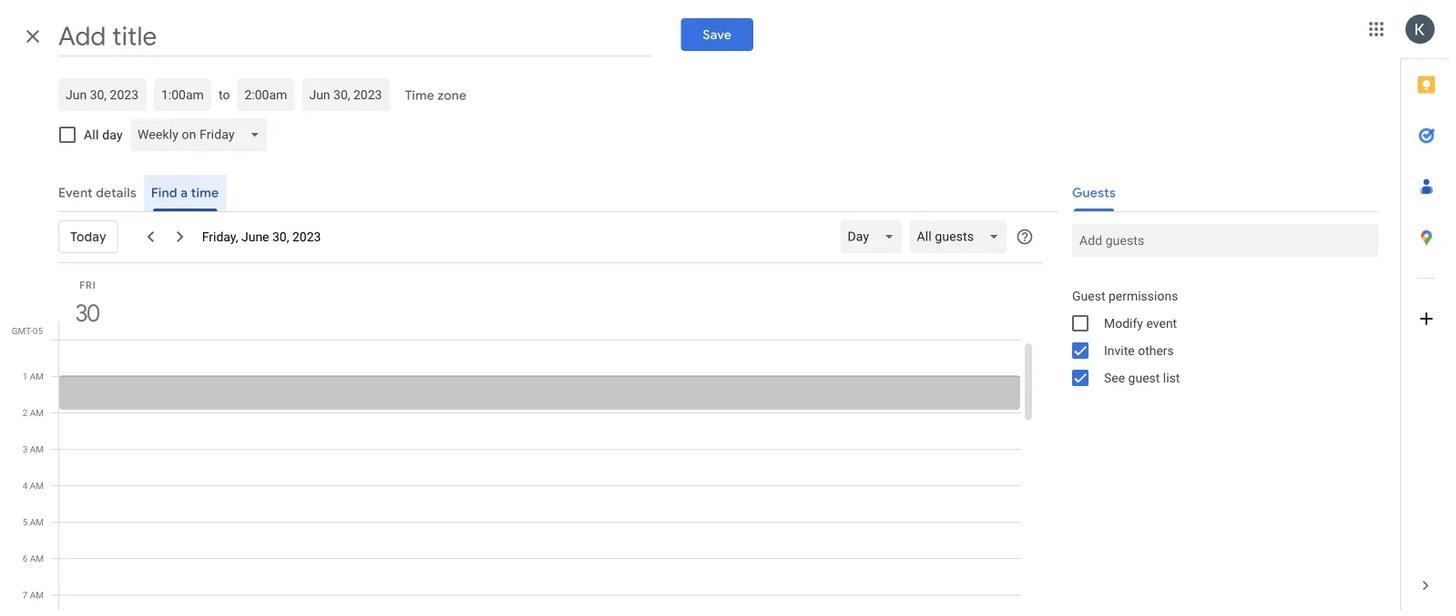 Task type: describe. For each thing, give the bounding box(es) containing it.
End date text field
[[309, 84, 383, 106]]

2023
[[292, 229, 321, 244]]

today
[[70, 229, 106, 245]]

day
[[102, 127, 123, 142]]

zone
[[437, 87, 466, 103]]

Guests text field
[[1079, 224, 1371, 257]]

Start date text field
[[66, 84, 139, 106]]

modify event
[[1104, 316, 1177, 331]]

am for 7 am
[[30, 589, 44, 600]]

see guest list
[[1104, 370, 1180, 385]]

30,
[[272, 229, 289, 244]]

30 grid
[[0, 263, 1036, 611]]

guest
[[1128, 370, 1160, 385]]

End time text field
[[245, 84, 287, 106]]

30 column header
[[58, 263, 1021, 340]]

row inside 30 grid
[[51, 340, 1021, 611]]

5
[[22, 516, 28, 527]]

guest permissions
[[1072, 288, 1178, 303]]

am for 2 am
[[30, 407, 44, 418]]

4 am
[[22, 480, 44, 491]]

see
[[1104, 370, 1125, 385]]

1
[[22, 371, 28, 382]]

all
[[84, 127, 99, 142]]

Start time text field
[[161, 84, 204, 106]]

event
[[1146, 316, 1177, 331]]

time zone
[[405, 87, 466, 103]]

invite others
[[1104, 343, 1174, 358]]

7 am
[[22, 589, 44, 600]]

cell inside 30 grid
[[59, 340, 1021, 611]]

time
[[405, 87, 434, 103]]

05
[[33, 325, 43, 336]]

save
[[703, 27, 731, 43]]

fri 30
[[74, 279, 98, 328]]

5 am
[[22, 516, 44, 527]]



Task type: locate. For each thing, give the bounding box(es) containing it.
permissions
[[1109, 288, 1178, 303]]

friday, june 30 element
[[66, 292, 108, 334]]

am for 1 am
[[30, 371, 44, 382]]

friday, june 30, 2023
[[202, 229, 321, 244]]

2
[[22, 407, 28, 418]]

june
[[241, 229, 269, 244]]

am right 2
[[30, 407, 44, 418]]

cell
[[59, 340, 1021, 611]]

today button
[[58, 215, 118, 259]]

to
[[219, 87, 230, 102]]

list
[[1163, 370, 1180, 385]]

friday,
[[202, 229, 238, 244]]

fri
[[79, 279, 96, 291]]

gmt-
[[12, 325, 33, 336]]

modify
[[1104, 316, 1143, 331]]

others
[[1138, 343, 1174, 358]]

7
[[22, 589, 28, 600]]

am for 6 am
[[30, 553, 44, 564]]

gmt-05
[[12, 325, 43, 336]]

7 am from the top
[[30, 589, 44, 600]]

am right 6
[[30, 553, 44, 564]]

group containing guest permissions
[[1058, 282, 1378, 392]]

1 am from the top
[[30, 371, 44, 382]]

None field
[[130, 118, 275, 151], [840, 220, 909, 253], [909, 220, 1014, 253], [130, 118, 275, 151], [840, 220, 909, 253], [909, 220, 1014, 253]]

3
[[22, 444, 28, 455]]

all day
[[84, 127, 123, 142]]

tab list
[[1401, 59, 1451, 560]]

guest
[[1072, 288, 1105, 303]]

3 am from the top
[[30, 444, 44, 455]]

row
[[51, 340, 1021, 611]]

am right 1
[[30, 371, 44, 382]]

am right 4
[[30, 480, 44, 491]]

am
[[30, 371, 44, 382], [30, 407, 44, 418], [30, 444, 44, 455], [30, 480, 44, 491], [30, 516, 44, 527], [30, 553, 44, 564], [30, 589, 44, 600]]

am right '5'
[[30, 516, 44, 527]]

30
[[74, 298, 98, 328]]

2 am
[[22, 407, 44, 418]]

Title text field
[[58, 16, 652, 56]]

4
[[22, 480, 28, 491]]

6
[[22, 553, 28, 564]]

am for 4 am
[[30, 480, 44, 491]]

4 am from the top
[[30, 480, 44, 491]]

am right the 3
[[30, 444, 44, 455]]

6 am from the top
[[30, 553, 44, 564]]

am right 7
[[30, 589, 44, 600]]

2 am from the top
[[30, 407, 44, 418]]

am for 3 am
[[30, 444, 44, 455]]

time zone button
[[398, 79, 474, 112]]

am for 5 am
[[30, 516, 44, 527]]

6 am
[[22, 553, 44, 564]]

invite
[[1104, 343, 1135, 358]]

navigation toolbar
[[58, 211, 1043, 263]]

group
[[1058, 282, 1378, 392]]

5 am from the top
[[30, 516, 44, 527]]

save button
[[681, 18, 753, 51]]

3 am
[[22, 444, 44, 455]]

1 am
[[22, 371, 44, 382]]



Task type: vqa. For each thing, say whether or not it's contained in the screenshot.
Main Drawer icon
no



